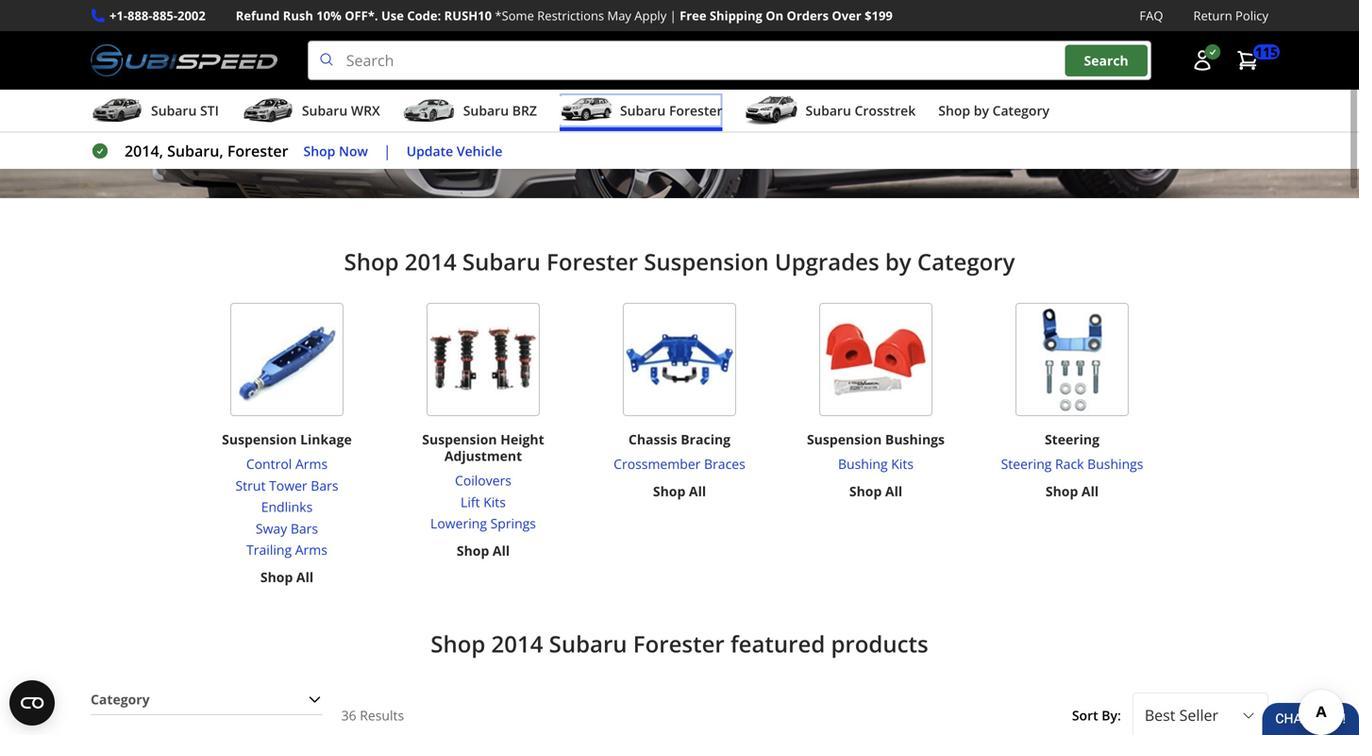 Task type: locate. For each thing, give the bounding box(es) containing it.
suspension bushings image image
[[820, 303, 933, 417]]

steering up rack
[[1045, 431, 1100, 449]]

a subaru crosstrek thumbnail image image
[[746, 96, 798, 125]]

1 vertical spatial kits
[[484, 493, 506, 511]]

strut
[[236, 477, 266, 495]]

bushing kits link
[[839, 454, 914, 475]]

1 horizontal spatial |
[[670, 7, 677, 24]]

all down bushing kits link
[[886, 482, 903, 500]]

suspension linkage image image
[[230, 303, 344, 417]]

0 vertical spatial |
[[670, 7, 677, 24]]

2014-2018 subaru forester image
[[0, 0, 1360, 198]]

subaru wrx
[[302, 102, 380, 120]]

shop by category button
[[939, 94, 1050, 131]]

orders
[[787, 7, 829, 24]]

kits inside suspension bushings bushing kits shop all
[[892, 455, 914, 473]]

subaru for subaru brz
[[463, 102, 509, 120]]

suspension inside suspension bushings bushing kits shop all
[[807, 431, 882, 449]]

0 vertical spatial kits
[[892, 455, 914, 473]]

all down the "springs" at the bottom of the page
[[493, 542, 510, 560]]

all down crossmember braces link
[[689, 482, 706, 500]]

| right the now
[[383, 141, 392, 161]]

all inside suspension height adjustment coilovers lift kits lowering springs shop all
[[493, 542, 510, 560]]

all inside suspension bushings bushing kits shop all
[[886, 482, 903, 500]]

2014
[[405, 247, 457, 277], [492, 629, 543, 660]]

button image
[[1192, 49, 1214, 72]]

arms down sway bars link
[[295, 541, 328, 559]]

shop inside suspension height adjustment coilovers lift kits lowering springs shop all
[[457, 542, 489, 560]]

crossmember braces link
[[614, 454, 746, 475]]

0 horizontal spatial bushings
[[886, 431, 945, 449]]

subaru for subaru crosstrek
[[806, 102, 852, 120]]

bushings inside suspension bushings bushing kits shop all
[[886, 431, 945, 449]]

code:
[[407, 7, 441, 24]]

suspension
[[644, 247, 769, 277], [222, 431, 297, 449], [422, 431, 497, 449], [807, 431, 882, 449]]

suspension inside suspension height adjustment coilovers lift kits lowering springs shop all
[[422, 431, 497, 449]]

shop inside steering steering rack bushings shop all
[[1046, 482, 1079, 500]]

1 horizontal spatial 2014
[[492, 629, 543, 660]]

bushings inside steering steering rack bushings shop all
[[1088, 455, 1144, 473]]

0 vertical spatial bushings
[[886, 431, 945, 449]]

coilovers
[[455, 472, 512, 490]]

| left free
[[670, 7, 677, 24]]

bracing
[[681, 431, 731, 449]]

shop all link down steering rack bushings link
[[1046, 481, 1099, 502]]

bushing
[[839, 455, 888, 473]]

shop now link
[[304, 140, 368, 162]]

apply
[[635, 7, 667, 24]]

shop inside dropdown button
[[939, 102, 971, 120]]

1 vertical spatial |
[[383, 141, 392, 161]]

subaru forester
[[620, 102, 723, 120]]

subaru,
[[167, 141, 224, 161]]

+1-888-885-2002 link
[[110, 6, 206, 26]]

lowering
[[431, 515, 487, 533]]

shop all link down lowering springs 'link'
[[457, 540, 510, 562]]

chassis bracing crossmember braces shop all
[[614, 431, 746, 500]]

2002
[[178, 7, 206, 24]]

forester inside dropdown button
[[669, 102, 723, 120]]

height
[[501, 431, 545, 449]]

0 vertical spatial steering
[[1045, 431, 1100, 449]]

a subaru brz thumbnail image image
[[403, 96, 456, 125]]

115
[[1256, 43, 1279, 61]]

1 vertical spatial arms
[[295, 541, 328, 559]]

brz
[[512, 102, 537, 120]]

2014 for shop 2014 subaru forester featured products
[[492, 629, 543, 660]]

subaru sti
[[151, 102, 219, 120]]

1 vertical spatial bushings
[[1088, 455, 1144, 473]]

lift kits link
[[431, 492, 536, 513]]

115 button
[[1228, 42, 1280, 79]]

category button
[[91, 686, 323, 715]]

10%
[[317, 7, 342, 24]]

shop all link down trailing arms link
[[260, 567, 314, 588]]

faq
[[1140, 7, 1164, 24]]

0 vertical spatial by
[[974, 102, 990, 120]]

control
[[246, 455, 292, 473]]

2 arms from the top
[[295, 541, 328, 559]]

select... image
[[1242, 709, 1257, 724]]

shop all link down bushing kits link
[[850, 481, 903, 502]]

forester
[[669, 102, 723, 120], [227, 141, 288, 161], [547, 247, 638, 277], [633, 629, 725, 660]]

all down steering rack bushings link
[[1082, 482, 1099, 500]]

category
[[993, 102, 1050, 120], [918, 247, 1016, 277]]

bars down endlinks link
[[291, 520, 318, 538]]

chassis
[[629, 431, 678, 449]]

update vehicle
[[407, 142, 503, 160]]

1 vertical spatial 2014
[[492, 629, 543, 660]]

0 vertical spatial arms
[[296, 455, 328, 473]]

0 vertical spatial 2014
[[405, 247, 457, 277]]

shop now
[[304, 142, 368, 160]]

control arms link
[[236, 454, 339, 475]]

kits
[[892, 455, 914, 473], [484, 493, 506, 511]]

0 horizontal spatial by
[[886, 247, 912, 277]]

0 horizontal spatial kits
[[484, 493, 506, 511]]

all down trailing arms link
[[296, 568, 314, 586]]

steering rack bushings link
[[1001, 454, 1144, 475]]

1 vertical spatial by
[[886, 247, 912, 277]]

suspension inside suspension linkage control arms strut tower bars endlinks sway bars trailing arms shop all
[[222, 431, 297, 449]]

all
[[689, 482, 706, 500], [886, 482, 903, 500], [1082, 482, 1099, 500], [493, 542, 510, 560], [296, 568, 314, 586]]

subaru sti button
[[91, 94, 219, 131]]

may
[[608, 7, 632, 24]]

rack
[[1056, 455, 1085, 473]]

vehicle
[[457, 142, 503, 160]]

shop
[[939, 102, 971, 120], [304, 142, 336, 160], [344, 247, 399, 277], [653, 482, 686, 500], [850, 482, 882, 500], [1046, 482, 1079, 500], [457, 542, 489, 560], [260, 568, 293, 586], [431, 629, 486, 660]]

bushings up bushing kits link
[[886, 431, 945, 449]]

category inside dropdown button
[[993, 102, 1050, 120]]

kits right "bushing"
[[892, 455, 914, 473]]

a subaru wrx thumbnail image image
[[242, 96, 294, 125]]

subaru brz
[[463, 102, 537, 120]]

restrictions
[[538, 7, 604, 24]]

sway
[[256, 520, 287, 538]]

all inside steering steering rack bushings shop all
[[1082, 482, 1099, 500]]

on
[[766, 7, 784, 24]]

|
[[670, 7, 677, 24], [383, 141, 392, 161]]

subaru brz button
[[403, 94, 537, 131]]

0 vertical spatial category
[[993, 102, 1050, 120]]

trailing
[[247, 541, 292, 559]]

36 results
[[341, 707, 404, 725]]

steering left rack
[[1001, 455, 1052, 473]]

subaru crosstrek
[[806, 102, 916, 120]]

return
[[1194, 7, 1233, 24]]

bars right tower
[[311, 477, 339, 495]]

subaru for subaru sti
[[151, 102, 197, 120]]

shop all link down crossmember braces link
[[653, 481, 706, 502]]

all inside the chassis bracing crossmember braces shop all
[[689, 482, 706, 500]]

steering
[[1045, 431, 1100, 449], [1001, 455, 1052, 473]]

faq link
[[1140, 6, 1164, 26]]

arms down linkage
[[296, 455, 328, 473]]

bushings right rack
[[1088, 455, 1144, 473]]

shop inside the chassis bracing crossmember braces shop all
[[653, 482, 686, 500]]

kits down coilovers link
[[484, 493, 506, 511]]

36
[[341, 707, 357, 725]]

1 horizontal spatial bushings
[[1088, 455, 1144, 473]]

products
[[831, 629, 929, 660]]

suspension bushings bushing kits shop all
[[807, 431, 945, 500]]

1 horizontal spatial by
[[974, 102, 990, 120]]

shop all link for steering rack bushings
[[1046, 481, 1099, 502]]

a subaru sti thumbnail image image
[[91, 96, 144, 125]]

arms
[[296, 455, 328, 473], [295, 541, 328, 559]]

suspension for suspension bushings bushing kits shop all
[[807, 431, 882, 449]]

1 horizontal spatial kits
[[892, 455, 914, 473]]

bushings
[[886, 431, 945, 449], [1088, 455, 1144, 473]]

all inside suspension linkage control arms strut tower bars endlinks sway bars trailing arms shop all
[[296, 568, 314, 586]]

0 horizontal spatial 2014
[[405, 247, 457, 277]]

trailing arms link
[[236, 540, 339, 561]]



Task type: describe. For each thing, give the bounding box(es) containing it.
888-
[[128, 7, 153, 24]]

sti
[[200, 102, 219, 120]]

2014, subaru, forester
[[125, 141, 288, 161]]

subaru crosstrek button
[[746, 94, 916, 131]]

crosstrek
[[855, 102, 916, 120]]

strut tower bars link
[[236, 475, 339, 497]]

by inside dropdown button
[[974, 102, 990, 120]]

rush
[[283, 7, 313, 24]]

off*.
[[345, 7, 378, 24]]

search button
[[1066, 45, 1148, 76]]

endlinks link
[[236, 497, 339, 518]]

subaru wrx button
[[242, 94, 380, 131]]

885-
[[153, 7, 178, 24]]

shop 2014 subaru forester featured products
[[431, 629, 929, 660]]

open widget image
[[9, 681, 55, 726]]

all for kits
[[886, 482, 903, 500]]

+1-888-885-2002
[[110, 7, 206, 24]]

over
[[832, 7, 862, 24]]

linkage
[[300, 431, 352, 449]]

subispeed logo image
[[91, 41, 277, 80]]

policy
[[1236, 7, 1269, 24]]

results
[[360, 707, 404, 725]]

return policy link
[[1194, 6, 1269, 26]]

shipping
[[710, 7, 763, 24]]

a subaru forester thumbnail image image
[[560, 96, 613, 125]]

sort
[[1073, 707, 1099, 725]]

kits inside suspension height adjustment coilovers lift kits lowering springs shop all
[[484, 493, 506, 511]]

*some
[[495, 7, 534, 24]]

wrx
[[351, 102, 380, 120]]

rush10
[[444, 7, 492, 24]]

tower
[[269, 477, 308, 495]]

featured
[[731, 629, 826, 660]]

free
[[680, 7, 707, 24]]

shop all link for crossmember braces
[[653, 481, 706, 502]]

shop inside suspension linkage control arms strut tower bars endlinks sway bars trailing arms shop all
[[260, 568, 293, 586]]

refund rush 10% off*. use code: rush10 *some restrictions may apply | free shipping on orders over $199
[[236, 7, 893, 24]]

adjustment
[[445, 447, 522, 465]]

suspension for suspension linkage control arms strut tower bars endlinks sway bars trailing arms shop all
[[222, 431, 297, 449]]

shop inside suspension bushings bushing kits shop all
[[850, 482, 882, 500]]

chassis bracing image image
[[623, 303, 737, 417]]

1 vertical spatial category
[[918, 247, 1016, 277]]

steering steering rack bushings shop all
[[1001, 431, 1144, 500]]

by:
[[1102, 707, 1122, 725]]

subaru for subaru wrx
[[302, 102, 348, 120]]

use
[[381, 7, 404, 24]]

shop 2014 subaru forester suspension upgrades by category
[[344, 247, 1016, 277]]

springs
[[491, 515, 536, 533]]

suspension for suspension height adjustment coilovers lift kits lowering springs shop all
[[422, 431, 497, 449]]

shop all link for bushing kits
[[850, 481, 903, 502]]

subaru forester button
[[560, 94, 723, 131]]

search
[[1085, 51, 1129, 69]]

steering image image
[[1016, 303, 1129, 417]]

now
[[339, 142, 368, 160]]

coilovers link
[[431, 470, 536, 492]]

2014 for shop 2014 subaru forester suspension upgrades by category
[[405, 247, 457, 277]]

1 vertical spatial steering
[[1001, 455, 1052, 473]]

refund
[[236, 7, 280, 24]]

0 vertical spatial bars
[[311, 477, 339, 495]]

return policy
[[1194, 7, 1269, 24]]

Select... button
[[1133, 693, 1269, 736]]

search input field
[[308, 41, 1152, 80]]

update
[[407, 142, 453, 160]]

sort by:
[[1073, 707, 1122, 725]]

subaru for subaru forester
[[620, 102, 666, 120]]

suspension linkage control arms strut tower bars endlinks sway bars trailing arms shop all
[[222, 431, 352, 586]]

suspension height adjustment coilovers lift kits lowering springs shop all
[[422, 431, 545, 560]]

endlinks
[[261, 498, 313, 516]]

update vehicle button
[[407, 140, 503, 162]]

category
[[91, 691, 150, 709]]

2014,
[[125, 141, 163, 161]]

1 vertical spatial bars
[[291, 520, 318, 538]]

upgrades
[[775, 247, 880, 277]]

1 arms from the top
[[296, 455, 328, 473]]

lift
[[461, 493, 480, 511]]

all for bushings
[[1082, 482, 1099, 500]]

suspension height adjustment image image
[[427, 303, 540, 417]]

sway bars link
[[236, 518, 339, 540]]

$199
[[865, 7, 893, 24]]

0 horizontal spatial |
[[383, 141, 392, 161]]

lowering springs link
[[431, 513, 536, 535]]

shop by category
[[939, 102, 1050, 120]]

all for braces
[[689, 482, 706, 500]]

+1-
[[110, 7, 128, 24]]

crossmember
[[614, 455, 701, 473]]

braces
[[704, 455, 746, 473]]



Task type: vqa. For each thing, say whether or not it's contained in the screenshot.
All inside the Steering Steering Rack Bushings Shop All
yes



